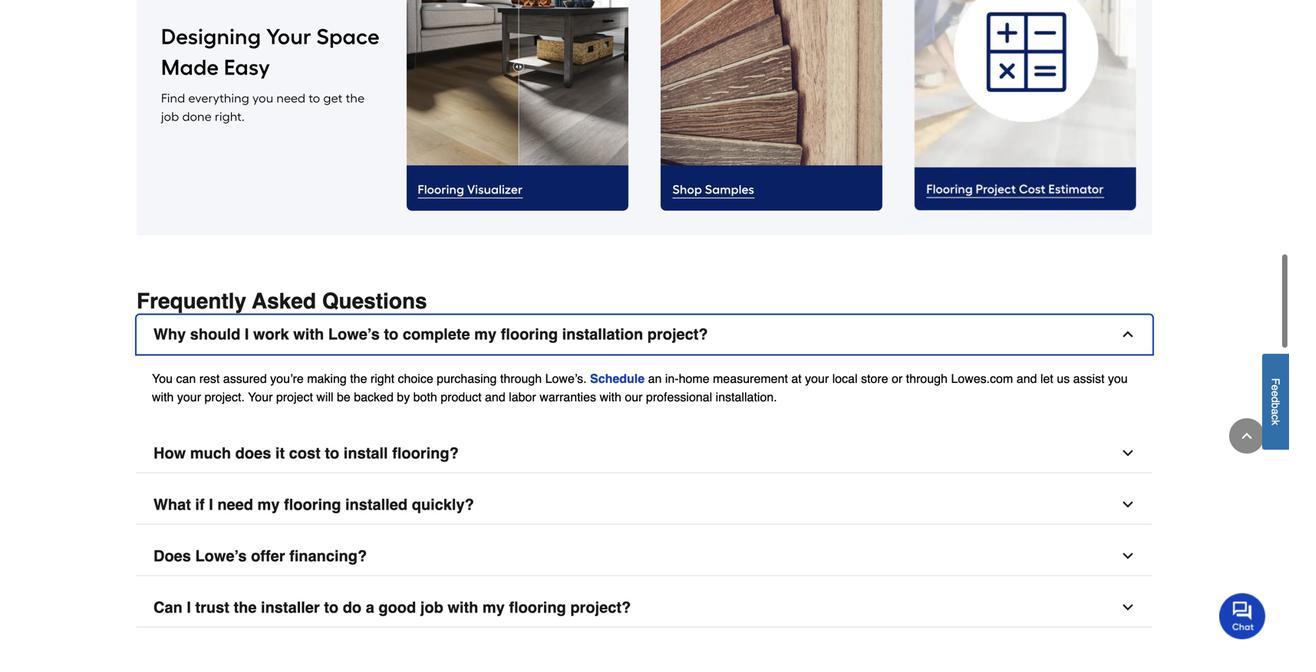 Task type: locate. For each thing, give the bounding box(es) containing it.
0 vertical spatial i
[[245, 325, 249, 343]]

1 vertical spatial a
[[366, 599, 374, 616]]

can
[[154, 599, 183, 616]]

project?
[[648, 325, 708, 343], [571, 599, 631, 616]]

1 vertical spatial flooring
[[284, 496, 341, 513]]

what
[[154, 496, 191, 513]]

does lowe's offer financing? button
[[137, 537, 1153, 576]]

purchasing
[[437, 371, 497, 386]]

a inside button
[[366, 599, 374, 616]]

1 horizontal spatial lowe's
[[328, 325, 380, 343]]

1 vertical spatial lowe's
[[195, 547, 247, 565]]

asked
[[252, 289, 316, 314]]

the up be
[[350, 371, 367, 386]]

with right work
[[293, 325, 324, 343]]

project? down "does lowe's offer financing?" 'button'
[[571, 599, 631, 616]]

us
[[1057, 371, 1070, 386]]

can
[[176, 371, 196, 386]]

how much does it cost to install flooring?
[[154, 444, 459, 462]]

through right or
[[906, 371, 948, 386]]

0 vertical spatial to
[[384, 325, 399, 343]]

the
[[350, 371, 367, 386], [234, 599, 257, 616]]

2 horizontal spatial i
[[245, 325, 249, 343]]

lowe's.
[[545, 371, 587, 386]]

1 horizontal spatial the
[[350, 371, 367, 386]]

my
[[474, 325, 497, 343], [258, 496, 280, 513], [483, 599, 505, 616]]

your right "at"
[[805, 371, 829, 386]]

to down questions at the left top of the page
[[384, 325, 399, 343]]

2 chevron down image from the top
[[1121, 548, 1136, 564]]

both
[[413, 390, 437, 404]]

to left do
[[324, 599, 339, 616]]

cost
[[289, 444, 321, 462]]

1 vertical spatial to
[[325, 444, 339, 462]]

lowe's down questions at the left top of the page
[[328, 325, 380, 343]]

why should i work with lowe's to complete my flooring installation project? button
[[137, 315, 1153, 354]]

1 vertical spatial your
[[177, 390, 201, 404]]

i inside button
[[209, 496, 213, 513]]

schedule link
[[590, 371, 645, 386]]

the inside button
[[234, 599, 257, 616]]

0 horizontal spatial lowe's
[[195, 547, 247, 565]]

lowe's inside button
[[328, 325, 380, 343]]

1 vertical spatial i
[[209, 496, 213, 513]]

chevron up image
[[1240, 428, 1255, 444]]

my up purchasing
[[474, 325, 497, 343]]

and left "let" at the right of the page
[[1017, 371, 1037, 386]]

1 chevron down image from the top
[[1121, 446, 1136, 461]]

a up k
[[1270, 409, 1282, 415]]

0 horizontal spatial i
[[187, 599, 191, 616]]

lowe's inside 'button'
[[195, 547, 247, 565]]

through
[[500, 371, 542, 386], [906, 371, 948, 386]]

f
[[1270, 378, 1282, 385]]

rest
[[199, 371, 220, 386]]

designing your space made easy. find everything you need to get the job done right. image
[[137, 0, 391, 235]]

1 horizontal spatial i
[[209, 496, 213, 513]]

to for install
[[325, 444, 339, 462]]

an in-home measurement at your local store or through lowes.com and let us assist you with your project. your project will be backed by both product and labor warranties with our professional installation.
[[152, 371, 1128, 404]]

chevron down image inside "how much does it cost to install flooring?" button
[[1121, 446, 1136, 461]]

to right cost on the bottom left of the page
[[325, 444, 339, 462]]

what if i need my flooring installed quickly? button
[[137, 485, 1153, 525]]

my right job
[[483, 599, 505, 616]]

labor
[[509, 390, 536, 404]]

does lowe's offer financing?
[[154, 547, 367, 565]]

i right if
[[209, 496, 213, 513]]

0 horizontal spatial a
[[366, 599, 374, 616]]

e up b
[[1270, 391, 1282, 397]]

installed
[[345, 496, 408, 513]]

0 horizontal spatial the
[[234, 599, 257, 616]]

installer
[[261, 599, 320, 616]]

i left work
[[245, 325, 249, 343]]

0 vertical spatial your
[[805, 371, 829, 386]]

a right do
[[366, 599, 374, 616]]

2 through from the left
[[906, 371, 948, 386]]

2 vertical spatial to
[[324, 599, 339, 616]]

the right trust
[[234, 599, 257, 616]]

financing?
[[289, 547, 367, 565]]

you
[[152, 371, 173, 386]]

why
[[154, 325, 186, 343]]

lowe's left offer
[[195, 547, 247, 565]]

a inside button
[[1270, 409, 1282, 415]]

1 horizontal spatial and
[[1017, 371, 1037, 386]]

with down the you
[[152, 390, 174, 404]]

chevron down image
[[1121, 497, 1136, 512]]

1 vertical spatial and
[[485, 390, 506, 404]]

0 vertical spatial chevron down image
[[1121, 446, 1136, 461]]

1 horizontal spatial a
[[1270, 409, 1282, 415]]

installation.
[[716, 390, 777, 404]]

0 horizontal spatial your
[[177, 390, 201, 404]]

professional
[[646, 390, 712, 404]]

your
[[805, 371, 829, 386], [177, 390, 201, 404]]

1 vertical spatial my
[[258, 496, 280, 513]]

1 horizontal spatial your
[[805, 371, 829, 386]]

with
[[293, 325, 324, 343], [152, 390, 174, 404], [600, 390, 622, 404], [448, 599, 478, 616]]

product
[[441, 390, 482, 404]]

e up d
[[1270, 385, 1282, 391]]

i
[[245, 325, 249, 343], [209, 496, 213, 513], [187, 599, 191, 616]]

making
[[307, 371, 347, 386]]

e
[[1270, 385, 1282, 391], [1270, 391, 1282, 397]]

2 vertical spatial chevron down image
[[1121, 600, 1136, 615]]

f e e d b a c k button
[[1263, 354, 1289, 450]]

and
[[1017, 371, 1037, 386], [485, 390, 506, 404]]

chevron down image
[[1121, 446, 1136, 461], [1121, 548, 1136, 564], [1121, 600, 1136, 615]]

f e e d b a c k
[[1270, 378, 1282, 426]]

2 vertical spatial flooring
[[509, 599, 566, 616]]

lowe's
[[328, 325, 380, 343], [195, 547, 247, 565]]

offer
[[251, 547, 285, 565]]

with down schedule on the bottom
[[600, 390, 622, 404]]

0 vertical spatial and
[[1017, 371, 1037, 386]]

0 horizontal spatial through
[[500, 371, 542, 386]]

by
[[397, 390, 410, 404]]

right
[[371, 371, 395, 386]]

0 vertical spatial a
[[1270, 409, 1282, 415]]

chat invite button image
[[1220, 593, 1266, 639]]

flooring inside button
[[284, 496, 341, 513]]

good
[[379, 599, 416, 616]]

my right need
[[258, 496, 280, 513]]

0 horizontal spatial project?
[[571, 599, 631, 616]]

3 chevron down image from the top
[[1121, 600, 1136, 615]]

to inside button
[[325, 444, 339, 462]]

home
[[679, 371, 710, 386]]

project? up the in-
[[648, 325, 708, 343]]

1 vertical spatial the
[[234, 599, 257, 616]]

a
[[1270, 409, 1282, 415], [366, 599, 374, 616]]

1 vertical spatial chevron down image
[[1121, 548, 1136, 564]]

scroll to top element
[[1230, 418, 1265, 454]]

be
[[337, 390, 351, 404]]

0 vertical spatial lowe's
[[328, 325, 380, 343]]

in-
[[665, 371, 679, 386]]

chevron down image inside can i trust the installer to do a good job with my flooring project? button
[[1121, 600, 1136, 615]]

to
[[384, 325, 399, 343], [325, 444, 339, 462], [324, 599, 339, 616]]

through up labor
[[500, 371, 542, 386]]

my inside button
[[258, 496, 280, 513]]

and left labor
[[485, 390, 506, 404]]

you
[[1108, 371, 1128, 386]]

d
[[1270, 397, 1282, 403]]

b
[[1270, 403, 1282, 409]]

shop samples. image
[[645, 0, 899, 235]]

0 vertical spatial project?
[[648, 325, 708, 343]]

i for should
[[245, 325, 249, 343]]

your down can
[[177, 390, 201, 404]]

schedule
[[590, 371, 645, 386]]

project.
[[205, 390, 245, 404]]

c
[[1270, 415, 1282, 420]]

flooring
[[501, 325, 558, 343], [284, 496, 341, 513], [509, 599, 566, 616]]

how
[[154, 444, 186, 462]]

i right can
[[187, 599, 191, 616]]

1 horizontal spatial through
[[906, 371, 948, 386]]



Task type: describe. For each thing, give the bounding box(es) containing it.
can i trust the installer to do a good job with my flooring project? button
[[137, 588, 1153, 627]]

1 vertical spatial project?
[[571, 599, 631, 616]]

will
[[316, 390, 334, 404]]

choice
[[398, 371, 433, 386]]

what if i need my flooring installed quickly?
[[154, 496, 474, 513]]

2 vertical spatial my
[[483, 599, 505, 616]]

1 e from the top
[[1270, 385, 1282, 391]]

quickly?
[[412, 496, 474, 513]]

install
[[344, 444, 388, 462]]

0 horizontal spatial and
[[485, 390, 506, 404]]

assist
[[1074, 371, 1105, 386]]

chevron up image
[[1121, 327, 1136, 342]]

it
[[275, 444, 285, 462]]

how much does it cost to install flooring? button
[[137, 434, 1153, 473]]

work
[[253, 325, 289, 343]]

does
[[154, 547, 191, 565]]

chevron down image inside "does lowe's offer financing?" 'button'
[[1121, 548, 1136, 564]]

project
[[276, 390, 313, 404]]

trust
[[195, 599, 229, 616]]

backed
[[354, 390, 394, 404]]

your
[[248, 390, 273, 404]]

2 e from the top
[[1270, 391, 1282, 397]]

you can rest assured you're making the right choice purchasing through lowe's. schedule
[[152, 371, 645, 386]]

1 through from the left
[[500, 371, 542, 386]]

does
[[235, 444, 271, 462]]

or
[[892, 371, 903, 386]]

installation
[[562, 325, 643, 343]]

frequently asked questions
[[137, 289, 427, 314]]

our
[[625, 390, 643, 404]]

do
[[343, 599, 362, 616]]

flooring visualizer. image
[[391, 0, 645, 235]]

need
[[217, 496, 253, 513]]

an
[[648, 371, 662, 386]]

i for if
[[209, 496, 213, 513]]

1 horizontal spatial project?
[[648, 325, 708, 343]]

2 vertical spatial i
[[187, 599, 191, 616]]

0 vertical spatial the
[[350, 371, 367, 386]]

frequently
[[137, 289, 246, 314]]

you're
[[270, 371, 304, 386]]

k
[[1270, 420, 1282, 426]]

measurement
[[713, 371, 788, 386]]

warranties
[[540, 390, 596, 404]]

job
[[420, 599, 443, 616]]

store
[[861, 371, 889, 386]]

flooring?
[[392, 444, 459, 462]]

flooring project cost estimator. image
[[899, 0, 1153, 235]]

questions
[[322, 289, 427, 314]]

chevron down image for a
[[1121, 600, 1136, 615]]

complete
[[403, 325, 470, 343]]

0 vertical spatial flooring
[[501, 325, 558, 343]]

lowes.com
[[951, 371, 1013, 386]]

at
[[792, 371, 802, 386]]

why should i work with lowe's to complete my flooring installation project?
[[154, 325, 708, 343]]

can i trust the installer to do a good job with my flooring project?
[[154, 599, 631, 616]]

chevron down image for flooring?
[[1121, 446, 1136, 461]]

0 vertical spatial my
[[474, 325, 497, 343]]

assured
[[223, 371, 267, 386]]

with right job
[[448, 599, 478, 616]]

let
[[1041, 371, 1054, 386]]

much
[[190, 444, 231, 462]]

should
[[190, 325, 240, 343]]

if
[[195, 496, 205, 513]]

local
[[833, 371, 858, 386]]

through inside an in-home measurement at your local store or through lowes.com and let us assist you with your project. your project will be backed by both product and labor warranties with our professional installation.
[[906, 371, 948, 386]]

to for do
[[324, 599, 339, 616]]



Task type: vqa. For each thing, say whether or not it's contained in the screenshot.
assist
yes



